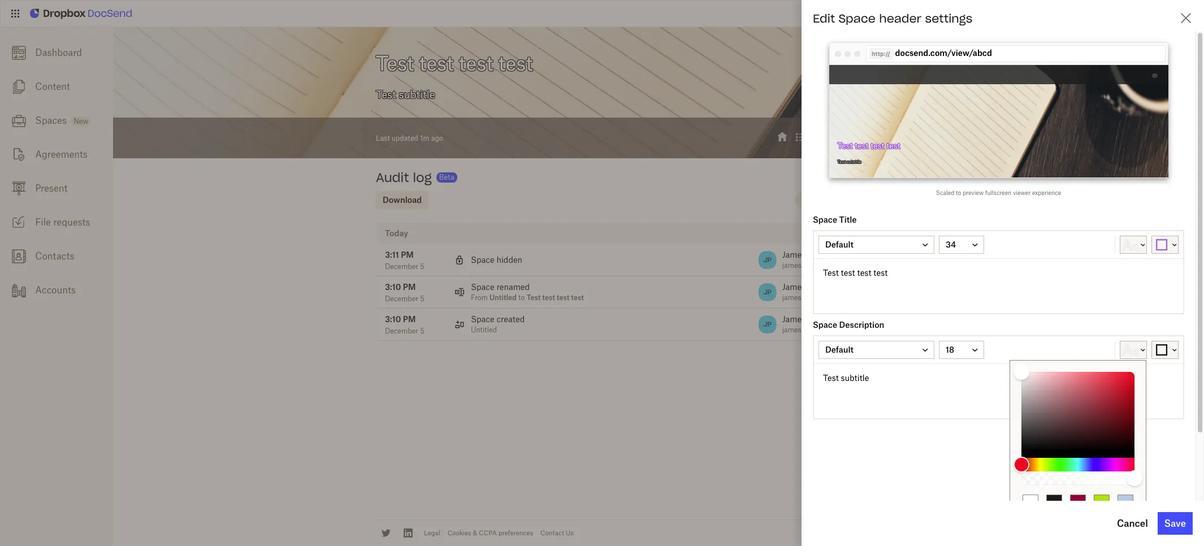 Task type: describe. For each thing, give the bounding box(es) containing it.
default button for space description
[[819, 341, 935, 359]]

3:10 for space renamed
[[385, 282, 401, 292]]

cancel button
[[1111, 512, 1155, 535]]

preview
[[963, 189, 984, 196]]

sidebar contacts image
[[12, 249, 26, 263]]

james for space renamed
[[783, 282, 806, 292]]

beta
[[439, 173, 455, 182]]

sidebar documents image
[[12, 80, 26, 94]]

18 button
[[939, 341, 985, 359]]

&
[[473, 529, 477, 537]]

space for space renamed from untitled to test test test test
[[471, 282, 495, 292]]

space created untitled
[[471, 314, 525, 334]]

docsend.com/view/abcd
[[896, 48, 993, 58]]

test subtitle
[[838, 159, 862, 165]]

james for space created
[[783, 314, 806, 324]]

to inside edit space header settings dialog
[[956, 189, 962, 196]]

contact us
[[541, 529, 574, 537]]

hue image
[[1014, 457, 1030, 473]]

james peterson james.peterson1902@gmail.com for renamed
[[783, 282, 888, 302]]

spaces new
[[35, 115, 88, 126]]

accounts link
[[0, 273, 113, 307]]

sidebar present image
[[12, 181, 26, 196]]

5 inside "3:11 pm december 5"
[[420, 262, 425, 271]]

sidebar dashboard image
[[12, 46, 26, 60]]

file requests link
[[0, 205, 113, 239]]

contact us link
[[541, 529, 574, 537]]

title
[[840, 215, 857, 225]]

space right "edit"
[[839, 11, 876, 25]]

edit space header settings dialog
[[802, 0, 1205, 546]]

ccpa
[[479, 529, 497, 537]]

download button
[[376, 191, 429, 209]]

color image
[[1014, 364, 1030, 380]]

december for space created
[[385, 327, 419, 335]]

present
[[35, 183, 67, 194]]

space for space title
[[813, 215, 838, 225]]

peterson for renamed
[[808, 282, 841, 292]]

home image
[[776, 131, 789, 144]]

legal link
[[424, 529, 440, 537]]

3:11 pm december 5
[[385, 250, 425, 271]]

agreements link
[[0, 137, 113, 171]]

1 james.peterson1902@gmail.com from the top
[[783, 261, 888, 270]]

contacts link
[[0, 239, 113, 273]]

34 button
[[939, 236, 985, 254]]

3:10 for space created
[[385, 314, 401, 324]]

dig_icon comment image
[[1152, 73, 1159, 79]]

dashboard
[[35, 47, 82, 58]]

space title
[[813, 215, 857, 225]]

hue slider
[[1014, 457, 1135, 473]]

audit log
[[376, 170, 432, 186]]

18
[[946, 345, 955, 355]]

header
[[880, 11, 922, 25]]

receive image
[[12, 215, 26, 230]]

test test test test
[[838, 141, 901, 150]]

file
[[35, 217, 51, 228]]

Text text field
[[814, 259, 1184, 313]]

test for test subtitle
[[838, 159, 846, 165]]

scaled
[[937, 189, 955, 196]]

default for description
[[826, 345, 854, 355]]

last updated 1m ago
[[376, 134, 443, 142]]

test for test test test test
[[838, 141, 853, 150]]

edit
[[813, 11, 835, 25]]

3:11
[[385, 250, 399, 260]]

cookies
[[448, 529, 471, 537]]

today
[[385, 228, 408, 238]]

space hidden
[[471, 255, 523, 265]]

december inside "3:11 pm december 5"
[[385, 262, 419, 271]]

settings
[[926, 11, 973, 25]]

sidebar ndas image
[[12, 147, 26, 162]]

cookies & ccpa preferences link
[[448, 529, 533, 537]]



Task type: locate. For each thing, give the bounding box(es) containing it.
to
[[956, 189, 962, 196], [519, 294, 525, 302]]

fullscreen
[[986, 189, 1012, 196]]

renamed
[[497, 282, 530, 292]]

experience
[[1033, 189, 1062, 196]]

1 default from the top
[[826, 240, 854, 249]]

untitled inside space created untitled
[[471, 326, 497, 334]]

subtitle
[[847, 159, 862, 165]]

color slider
[[1014, 364, 1135, 451]]

space left "description"
[[813, 320, 838, 330]]

space inside space renamed from untitled to test test test test
[[471, 282, 495, 292]]

requests
[[53, 217, 90, 228]]

agreements
[[35, 149, 88, 160]]

to right 'scaled'
[[956, 189, 962, 196]]

space for space hidden
[[471, 255, 495, 265]]

pm
[[401, 250, 414, 260], [403, 282, 416, 292], [403, 314, 416, 324]]

0 vertical spatial peterson
[[808, 250, 841, 260]]

default for title
[[826, 240, 854, 249]]

contacts
[[35, 251, 74, 262]]

2 vertical spatial 5
[[420, 327, 425, 335]]

1 3:10 from the top
[[385, 282, 401, 292]]

space
[[839, 11, 876, 25], [813, 215, 838, 225], [471, 255, 495, 265], [471, 282, 495, 292], [471, 314, 495, 324], [813, 320, 838, 330]]

james.peterson1902@gmail.com for renamed
[[783, 294, 888, 302]]

3:10
[[385, 282, 401, 292], [385, 314, 401, 324]]

space for space description
[[813, 320, 838, 330]]

2 vertical spatial december
[[385, 327, 419, 335]]

legal
[[424, 529, 440, 537]]

to down renamed
[[519, 294, 525, 302]]

created
[[497, 314, 525, 324]]

0 vertical spatial james.peterson1902@gmail.com
[[783, 261, 888, 270]]

0 vertical spatial pm
[[401, 250, 414, 260]]

3 peterson from the top
[[808, 314, 841, 324]]

contact
[[541, 529, 564, 537]]

2 vertical spatial james
[[783, 314, 806, 324]]

2 vertical spatial peterson
[[808, 314, 841, 324]]

untitled down renamed
[[490, 294, 517, 302]]

space left title
[[813, 215, 838, 225]]

pm inside "3:11 pm december 5"
[[401, 250, 414, 260]]

description
[[840, 320, 885, 330]]

content
[[35, 81, 70, 92]]

default button down "description"
[[819, 341, 935, 359]]

test
[[838, 141, 853, 150], [838, 159, 846, 165], [527, 294, 541, 302]]

0 vertical spatial test
[[838, 141, 853, 150]]

james peterson james.peterson1902@gmail.com for created
[[783, 314, 888, 334]]

2 vertical spatial james peterson james.peterson1902@gmail.com
[[783, 314, 888, 334]]

scaled to preview fullscreen viewer experience
[[937, 189, 1062, 196]]

2 vertical spatial test
[[527, 294, 541, 302]]

1 vertical spatial default button
[[819, 341, 935, 359]]

0 vertical spatial 3:10
[[385, 282, 401, 292]]

3:10 pm december 5
[[385, 282, 425, 303], [385, 314, 425, 335]]

1 vertical spatial 3:10 pm december 5
[[385, 314, 425, 335]]

james peterson james.peterson1902@gmail.com
[[783, 250, 888, 270], [783, 282, 888, 302], [783, 314, 888, 334]]

3 james.peterson1902@gmail.com from the top
[[783, 326, 888, 334]]

Text text field
[[814, 364, 1184, 419]]

preferences
[[499, 529, 533, 537]]

1 vertical spatial test
[[838, 159, 846, 165]]

ago
[[431, 134, 443, 142]]

1 vertical spatial james.peterson1902@gmail.com
[[783, 294, 888, 302]]

2 james.peterson1902@gmail.com from the top
[[783, 294, 888, 302]]

default down space title
[[826, 240, 854, 249]]

peterson for created
[[808, 314, 841, 324]]

dashboard link
[[0, 36, 113, 70]]

us
[[566, 529, 574, 537]]

1 horizontal spatial to
[[956, 189, 962, 196]]

2 james peterson james.peterson1902@gmail.com from the top
[[783, 282, 888, 302]]

space description element
[[805, 320, 1193, 546]]

test up test subtitle
[[838, 141, 853, 150]]

3 5 from the top
[[420, 327, 425, 335]]

1 vertical spatial untitled
[[471, 326, 497, 334]]

james.peterson1902@gmail.com
[[783, 261, 888, 270], [783, 294, 888, 302], [783, 326, 888, 334]]

space down from
[[471, 314, 495, 324]]

0 vertical spatial 3:10 pm december 5
[[385, 282, 425, 303]]

test left subtitle
[[838, 159, 846, 165]]

default inside space description "element"
[[826, 345, 854, 355]]

0 vertical spatial james peterson james.peterson1902@gmail.com
[[783, 250, 888, 270]]

cookies & ccpa preferences
[[448, 529, 533, 537]]

space inside space created untitled
[[471, 314, 495, 324]]

0 vertical spatial to
[[956, 189, 962, 196]]

save button
[[1158, 512, 1193, 535]]

0 vertical spatial untitled
[[490, 294, 517, 302]]

save
[[1165, 518, 1187, 529]]

default
[[826, 240, 854, 249], [826, 345, 854, 355]]

1 james from the top
[[783, 250, 806, 260]]

log
[[413, 170, 432, 186]]

0 vertical spatial 5
[[420, 262, 425, 271]]

hidden
[[497, 255, 523, 265]]

james
[[783, 250, 806, 260], [783, 282, 806, 292], [783, 314, 806, 324]]

accounts
[[35, 284, 76, 296]]

cancel
[[1118, 518, 1149, 529]]

space renamed from untitled to test test test test
[[471, 282, 584, 302]]

1 vertical spatial 5
[[420, 295, 425, 303]]

1 vertical spatial 3:10
[[385, 314, 401, 324]]

5 for space renamed
[[420, 295, 425, 303]]

peterson
[[808, 250, 841, 260], [808, 282, 841, 292], [808, 314, 841, 324]]

3 james from the top
[[783, 314, 806, 324]]

default button inside space description "element"
[[819, 341, 935, 359]]

3 james peterson james.peterson1902@gmail.com from the top
[[783, 314, 888, 334]]

2 peterson from the top
[[808, 282, 841, 292]]

download
[[383, 195, 422, 205]]

pm for space created
[[403, 314, 416, 324]]

default button inside space title element
[[819, 236, 935, 254]]

share button
[[901, 127, 941, 149]]

content link
[[0, 70, 113, 104]]

december for space renamed
[[385, 295, 419, 303]]

1 vertical spatial james peterson james.peterson1902@gmail.com
[[783, 282, 888, 302]]

1 vertical spatial to
[[519, 294, 525, 302]]

1 5 from the top
[[420, 262, 425, 271]]

to inside space renamed from untitled to test test test test
[[519, 294, 525, 302]]

1 december from the top
[[385, 262, 419, 271]]

default button for space title
[[819, 236, 935, 254]]

untitled down created
[[471, 326, 497, 334]]

untitled
[[490, 294, 517, 302], [471, 326, 497, 334]]

default inside space title element
[[826, 240, 854, 249]]

2 5 from the top
[[420, 295, 425, 303]]

space up from
[[471, 282, 495, 292]]

from
[[471, 294, 488, 302]]

space inside "element"
[[813, 320, 838, 330]]

default down space description
[[826, 345, 854, 355]]

1 vertical spatial james
[[783, 282, 806, 292]]

default button
[[819, 236, 935, 254], [819, 341, 935, 359]]

spaces
[[35, 115, 67, 126]]

space left hidden
[[471, 255, 495, 265]]

audit log image
[[794, 131, 808, 144]]

34
[[946, 240, 956, 249]]

1 vertical spatial default
[[826, 345, 854, 355]]

0 vertical spatial james
[[783, 250, 806, 260]]

1 3:10 pm december 5 from the top
[[385, 282, 425, 303]]

0 horizontal spatial to
[[519, 294, 525, 302]]

new
[[74, 117, 88, 126]]

edit space header settings
[[813, 11, 973, 25]]

2 3:10 pm december 5 from the top
[[385, 314, 425, 335]]

2 vertical spatial james.peterson1902@gmail.com
[[783, 326, 888, 334]]

1 vertical spatial pm
[[403, 282, 416, 292]]

2 james from the top
[[783, 282, 806, 292]]

0 vertical spatial default
[[826, 240, 854, 249]]

5
[[420, 262, 425, 271], [420, 295, 425, 303], [420, 327, 425, 335]]

2 vertical spatial pm
[[403, 314, 416, 324]]

1m
[[420, 134, 430, 142]]

space for space created untitled
[[471, 314, 495, 324]]

5 for space created
[[420, 327, 425, 335]]

2 3:10 from the top
[[385, 314, 401, 324]]

sidebar spaces image
[[12, 114, 26, 128]]

0 vertical spatial default button
[[819, 236, 935, 254]]

test down renamed
[[527, 294, 541, 302]]

james.peterson1902@gmail.com for created
[[783, 326, 888, 334]]

2 december from the top
[[385, 295, 419, 303]]

december
[[385, 262, 419, 271], [385, 295, 419, 303], [385, 327, 419, 335]]

3 december from the top
[[385, 327, 419, 335]]

pm for space renamed
[[403, 282, 416, 292]]

default button down title
[[819, 236, 935, 254]]

1 james peterson james.peterson1902@gmail.com from the top
[[783, 250, 888, 270]]

3:10 pm december 5 for space renamed
[[385, 282, 425, 303]]

share
[[908, 132, 934, 144]]

2 default from the top
[[826, 345, 854, 355]]

space description
[[813, 320, 885, 330]]

1 vertical spatial december
[[385, 295, 419, 303]]

present link
[[0, 171, 113, 205]]

0 vertical spatial december
[[385, 262, 419, 271]]

viewer
[[1014, 189, 1031, 196]]

updated
[[392, 134, 418, 142]]

2 default button from the top
[[819, 341, 935, 359]]

1 default button from the top
[[819, 236, 935, 254]]

3:10 pm december 5 for space created
[[385, 314, 425, 335]]

untitled inside space renamed from untitled to test test test test
[[490, 294, 517, 302]]

1 vertical spatial peterson
[[808, 282, 841, 292]]

audit
[[376, 170, 409, 186]]

sidebar accounts image
[[12, 283, 26, 297]]

test
[[855, 141, 869, 150], [871, 141, 885, 150], [887, 141, 901, 150], [543, 294, 555, 302], [557, 294, 570, 302], [571, 294, 584, 302]]

1 peterson from the top
[[808, 250, 841, 260]]

test inside space renamed from untitled to test test test test
[[527, 294, 541, 302]]

space title element
[[805, 215, 1193, 314]]

close image
[[1180, 11, 1193, 25]]

file requests
[[35, 217, 90, 228]]

last
[[376, 134, 390, 142]]



Task type: vqa. For each thing, say whether or not it's contained in the screenshot.
0
no



